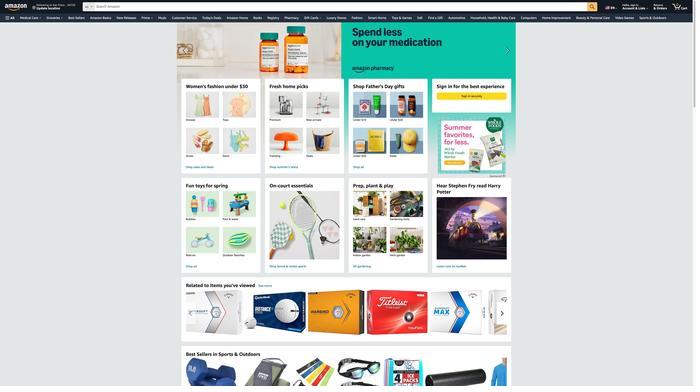 Task type: vqa. For each thing, say whether or not it's contained in the screenshot.
search box
yes



Task type: locate. For each thing, give the bounding box(es) containing it.
callaway golf supersoft 2023 golf balls image
[[186, 290, 243, 335]]

deals image for the trending image
[[302, 128, 344, 154]]

0 vertical spatial list
[[186, 290, 697, 335]]

1 horizontal spatial deals image
[[386, 128, 428, 154]]

new arrivals image
[[302, 92, 344, 118]]

rainleaf microfiber towel perfect travel & gym & camping towel. quick dry - super absorbent - ultra compact -... image
[[240, 358, 291, 387]]

amazon image
[[5, 4, 27, 11]]

amazon basics high-density round foam roller for exercise, massage, muscle recovery image
[[425, 369, 487, 387]]

aegend kids swim goggles, pack of 2 swimming goggles for children boys & girls age 3-14 image
[[337, 358, 381, 387]]

callaway golf warbird golf balls image
[[308, 290, 365, 335]]

None submit
[[588, 2, 598, 11]]

titleist trufeel golf balls (one dozen) image
[[367, 290, 428, 335]]

main content
[[0, 22, 697, 387]]

ride on image
[[182, 227, 224, 254]]

None search field
[[83, 2, 598, 12]]

list
[[186, 290, 697, 335], [186, 358, 697, 387]]

deals image
[[302, 128, 344, 154], [386, 128, 428, 154]]

0 horizontal spatial deals image
[[302, 128, 344, 154]]

2 deals image from the left
[[386, 128, 428, 154]]

indoor garden image
[[349, 227, 391, 254]]

swim image
[[218, 128, 260, 154]]

1 vertical spatial list
[[186, 358, 697, 387]]

carousel next slide image
[[501, 312, 504, 317]]

lawn care image
[[349, 191, 391, 218]]

roadbox mens upf 50+ uv sun protection shirts outdoor long sleeve spf rash guard for fishing hiking swimming running image
[[491, 358, 519, 387]]

1 deals image from the left
[[302, 128, 344, 154]]

under $20 image
[[386, 92, 428, 118]]

trending image
[[265, 128, 307, 154]]

Search Amazon text field
[[94, 2, 588, 11]]



Task type: describe. For each thing, give the bounding box(es) containing it.
none submit inside the "navigation" navigation
[[588, 2, 598, 11]]

pool & water image
[[218, 191, 260, 218]]

under $10 image
[[349, 92, 391, 118]]

bubbles image
[[182, 191, 224, 218]]

navigation navigation
[[0, 0, 693, 22]]

herb garden image
[[386, 227, 428, 254]]

cool coolers by fit & fresh 4 pack slim ice packs, quick freeze space saving reusable ice packs for lunch boxes or... image
[[384, 358, 423, 387]]

outdoor favorites image
[[218, 227, 260, 254]]

none search field inside the "navigation" navigation
[[83, 2, 598, 12]]

callaway supersoft max golf balls 12b pk image
[[430, 290, 487, 335]]

shoes image
[[182, 128, 224, 154]]

titleist velocity golf balls image
[[489, 290, 550, 335]]

2021 taylormade distance+ golf balls image
[[245, 292, 306, 334]]

amazon basics neoprene coated hexagon workout dumbbell hand weight image
[[186, 358, 238, 387]]

under $50 image
[[349, 128, 391, 154]]

dresses image
[[182, 92, 224, 118]]

carousel previous slide image
[[189, 312, 192, 317]]

tops image
[[218, 92, 260, 118]]

on-court essentials image
[[262, 191, 348, 260]]

gardening tools image
[[386, 191, 428, 218]]

1 list from the top
[[186, 290, 697, 335]]

hear stephen fry's iconic performance of the harry potter series. image
[[433, 197, 511, 260]]

premium image
[[265, 92, 307, 118]]

fit simplify resistance loop exercise bands with instruction guide and carry bag, set of 5 image
[[293, 358, 335, 387]]

deals image for under $50 image
[[386, 128, 428, 154]]

2 list from the top
[[186, 358, 697, 387]]

amazon pharmacy: spend less on your medication image
[[177, 22, 516, 158]]



